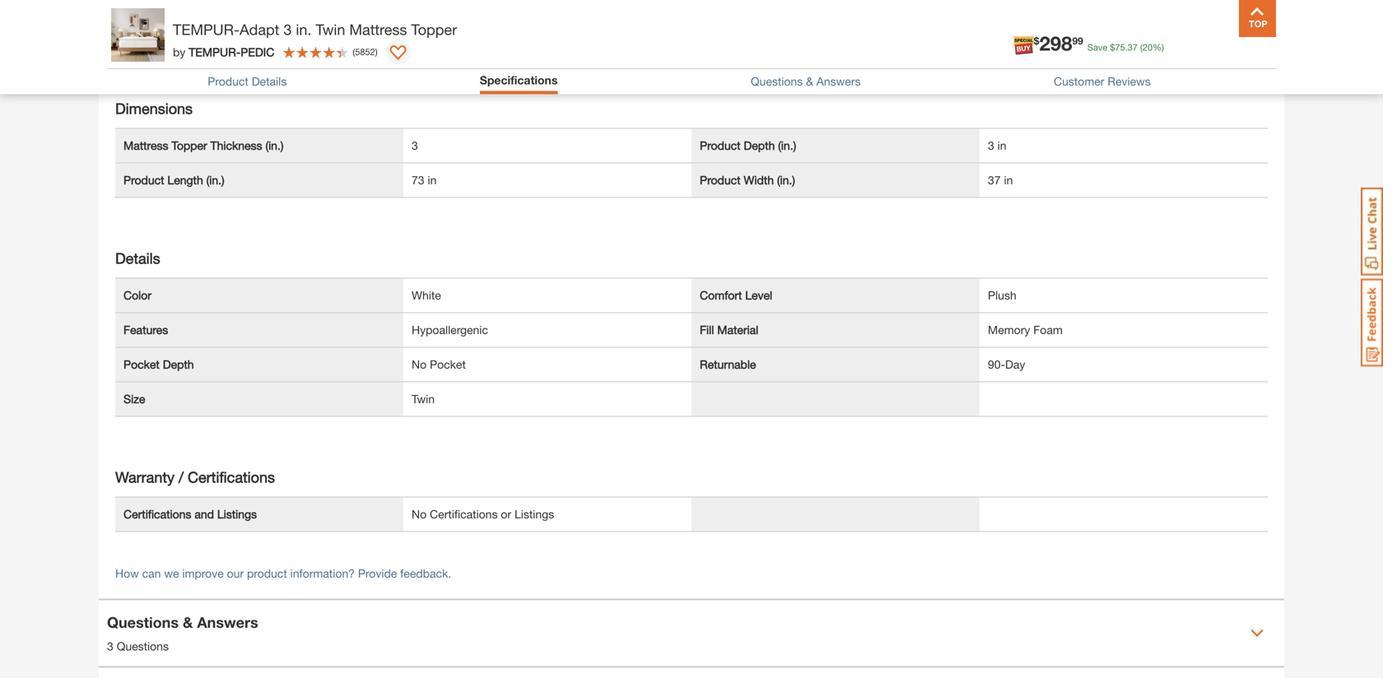 Task type: vqa. For each thing, say whether or not it's contained in the screenshot.
90255
no



Task type: describe. For each thing, give the bounding box(es) containing it.
save
[[1088, 42, 1108, 53]]

( 5852 )
[[353, 47, 378, 57]]

/
[[179, 469, 184, 486]]

1 vertical spatial 37
[[988, 174, 1001, 187]]

feedback link image
[[1361, 278, 1383, 367]]

questions & answers
[[751, 75, 861, 88]]

features
[[124, 323, 168, 337]]

.
[[1125, 42, 1128, 53]]

0 vertical spatial 37
[[1128, 42, 1138, 53]]

live chat image
[[1361, 188, 1383, 276]]

length
[[167, 174, 203, 187]]

2 vertical spatial questions
[[117, 640, 169, 654]]

information?
[[290, 567, 355, 581]]

how can we improve our product information? provide feedback.
[[115, 567, 451, 581]]

1 horizontal spatial twin
[[412, 393, 435, 406]]

caret image
[[1251, 627, 1264, 640]]

color
[[124, 289, 151, 302]]

1 horizontal spatial (
[[1140, 42, 1143, 53]]

1 pocket from the left
[[124, 358, 160, 372]]

10pm
[[261, 32, 296, 47]]

white
[[412, 289, 441, 302]]

feedback.
[[400, 567, 451, 581]]

product
[[247, 567, 287, 581]]

customer
[[1054, 75, 1104, 88]]

mahwah
[[204, 32, 254, 47]]

0 horizontal spatial mattress
[[124, 139, 168, 153]]

how
[[115, 567, 139, 581]]

0 vertical spatial tempur-
[[173, 21, 240, 38]]

5852
[[355, 47, 375, 57]]

fill
[[700, 323, 714, 337]]

size
[[124, 393, 145, 406]]

product width (in.)
[[700, 174, 795, 187]]

1 horizontal spatial details
[[252, 75, 287, 88]]

save $ 75 . 37 ( 20 %)
[[1088, 42, 1164, 53]]

warranty / certifications
[[115, 469, 275, 486]]

provide
[[358, 567, 397, 581]]

product image image
[[111, 8, 165, 62]]

questions for questions & answers
[[751, 75, 803, 88]]

0 vertical spatial topper
[[411, 21, 457, 38]]

& for questions & answers
[[806, 75, 813, 88]]

the home depot logo image
[[112, 13, 165, 66]]

(in.) for product depth (in.)
[[778, 139, 796, 153]]

%)
[[1153, 42, 1164, 53]]

product length (in.)
[[124, 174, 225, 187]]

product for product length (in.)
[[124, 174, 164, 187]]

diy button
[[1079, 20, 1132, 59]]

(in.) right "thickness" at the left top
[[265, 139, 284, 153]]

questions for questions & answers 3 questions
[[107, 614, 179, 632]]

answers for questions & answers
[[817, 75, 861, 88]]

material
[[717, 323, 759, 337]]

adapt
[[240, 21, 279, 38]]

certifications up the "and"
[[188, 469, 275, 486]]

& for questions & answers 3 questions
[[183, 614, 193, 632]]

comfort level
[[700, 289, 772, 302]]

in.
[[296, 21, 312, 38]]

dimensions
[[115, 100, 193, 118]]

depth for product
[[744, 139, 775, 153]]

services button
[[1007, 20, 1060, 59]]

specifications
[[480, 73, 558, 87]]

73
[[412, 174, 424, 187]]

298
[[1039, 31, 1072, 55]]

certifications down warranty
[[124, 508, 191, 521]]

product depth (in.)
[[700, 139, 796, 153]]

1 vertical spatial topper
[[172, 139, 207, 153]]

What can we help you find today? search field
[[426, 22, 878, 57]]

reviews
[[1108, 75, 1151, 88]]

1 listings from the left
[[217, 508, 257, 521]]

)
[[375, 47, 378, 57]]

0 horizontal spatial (
[[353, 47, 355, 57]]

(in.) for product width (in.)
[[777, 174, 795, 187]]

can
[[142, 567, 161, 581]]

and
[[195, 508, 214, 521]]

diy
[[1095, 43, 1116, 59]]

day
[[1005, 358, 1025, 372]]

mattress topper thickness (in.)
[[124, 139, 284, 153]]

product image
[[132, 0, 375, 47]]



Task type: locate. For each thing, give the bounding box(es) containing it.
( right .
[[1140, 42, 1143, 53]]

0 horizontal spatial twin
[[316, 21, 345, 38]]

details up color
[[115, 250, 160, 267]]

plush
[[988, 289, 1017, 302]]

we
[[164, 567, 179, 581]]

pocket down features
[[124, 358, 160, 372]]

no
[[412, 358, 427, 372], [412, 508, 427, 521]]

product left length
[[124, 174, 164, 187]]

in for 73 in
[[428, 174, 437, 187]]

1 vertical spatial twin
[[412, 393, 435, 406]]

1 horizontal spatial depth
[[744, 139, 775, 153]]

top button
[[1239, 0, 1276, 37]]

$
[[1034, 35, 1039, 47], [1110, 42, 1115, 53]]

in right 73
[[428, 174, 437, 187]]

no for no certifications or listings
[[412, 508, 427, 521]]

product
[[208, 75, 248, 88], [700, 139, 741, 153], [124, 174, 164, 187], [700, 174, 741, 187]]

topper
[[411, 21, 457, 38], [172, 139, 207, 153]]

tempur-adapt 3 in. twin mattress topper
[[173, 21, 457, 38]]

listings
[[217, 508, 257, 521], [515, 508, 554, 521]]

2 pocket from the left
[[430, 358, 466, 372]]

product left width
[[700, 174, 741, 187]]

1 horizontal spatial topper
[[411, 21, 457, 38]]

specifications button
[[480, 73, 558, 90], [480, 73, 558, 87]]

1 horizontal spatial 37
[[1128, 42, 1138, 53]]

by tempur-pedic
[[173, 45, 275, 59]]

07430
[[358, 32, 395, 47]]

listings right or in the bottom left of the page
[[515, 508, 554, 521]]

in for 37 in
[[1004, 174, 1013, 187]]

improve
[[182, 567, 224, 581]]

pocket
[[124, 358, 160, 372], [430, 358, 466, 372]]

click to redirect to view my cart page image
[[1233, 20, 1253, 40]]

no pocket
[[412, 358, 466, 372]]

0 vertical spatial no
[[412, 358, 427, 372]]

0 horizontal spatial details
[[115, 250, 160, 267]]

0 horizontal spatial listings
[[217, 508, 257, 521]]

product for product depth (in.)
[[700, 139, 741, 153]]

0 horizontal spatial pocket
[[124, 358, 160, 372]]

75
[[1115, 42, 1125, 53]]

services
[[1008, 43, 1058, 59]]

0 horizontal spatial 37
[[988, 174, 1001, 187]]

by
[[173, 45, 186, 59]]

37 right 75
[[1128, 42, 1138, 53]]

1 vertical spatial depth
[[163, 358, 194, 372]]

1 vertical spatial no
[[412, 508, 427, 521]]

certifications
[[188, 469, 275, 486], [124, 508, 191, 521], [430, 508, 498, 521]]

fill material
[[700, 323, 759, 337]]

1 horizontal spatial pocket
[[430, 358, 466, 372]]

hypoallergenic
[[412, 323, 488, 337]]

90-
[[988, 358, 1005, 372]]

1 no from the top
[[412, 358, 427, 372]]

1 horizontal spatial $
[[1110, 42, 1115, 53]]

how can we improve our product information? provide feedback. link
[[115, 567, 451, 581]]

1 horizontal spatial &
[[806, 75, 813, 88]]

in up the 37 in
[[998, 139, 1007, 153]]

( left )
[[353, 47, 355, 57]]

0 horizontal spatial answers
[[197, 614, 258, 632]]

tempur-
[[173, 21, 240, 38], [189, 45, 241, 59]]

topper right 07430
[[411, 21, 457, 38]]

37 down 3 in
[[988, 174, 1001, 187]]

$ left .
[[1110, 42, 1115, 53]]

questions & answers 3 questions
[[107, 614, 258, 654]]

product for product details
[[208, 75, 248, 88]]

pocket depth
[[124, 358, 194, 372]]

3
[[284, 21, 292, 38], [412, 139, 418, 153], [988, 139, 994, 153], [107, 640, 113, 654]]

answers inside the questions & answers 3 questions
[[197, 614, 258, 632]]

(
[[1140, 42, 1143, 53], [353, 47, 355, 57]]

(in.) right length
[[206, 174, 225, 187]]

0 vertical spatial mattress
[[349, 21, 407, 38]]

tempur- right "by"
[[189, 45, 241, 59]]

depth down features
[[163, 358, 194, 372]]

07430 button
[[338, 31, 395, 48]]

0 horizontal spatial $
[[1034, 35, 1039, 47]]

product details button
[[208, 75, 287, 88], [208, 75, 287, 88]]

no down hypoallergenic
[[412, 358, 427, 372]]

comfort
[[700, 289, 742, 302]]

mattress
[[349, 21, 407, 38], [124, 139, 168, 153]]

certifications left or in the bottom left of the page
[[430, 508, 498, 521]]

mattress down the dimensions
[[124, 139, 168, 153]]

listings right the "and"
[[217, 508, 257, 521]]

90-day
[[988, 358, 1025, 372]]

product down by tempur-pedic
[[208, 75, 248, 88]]

0 vertical spatial questions
[[751, 75, 803, 88]]

customer reviews button
[[1054, 75, 1151, 88], [1054, 75, 1151, 88]]

2 listings from the left
[[515, 508, 554, 521]]

2 no from the top
[[412, 508, 427, 521]]

in down 3 in
[[1004, 174, 1013, 187]]

1 horizontal spatial answers
[[817, 75, 861, 88]]

level
[[745, 289, 772, 302]]

0 horizontal spatial topper
[[172, 139, 207, 153]]

(in.) right width
[[777, 174, 795, 187]]

returnable
[[700, 358, 756, 372]]

twin down no pocket
[[412, 393, 435, 406]]

width
[[744, 174, 774, 187]]

1 vertical spatial tempur-
[[189, 45, 241, 59]]

tempur- up by tempur-pedic
[[173, 21, 240, 38]]

twin right in.
[[316, 21, 345, 38]]

20
[[1143, 42, 1153, 53]]

0 vertical spatial &
[[806, 75, 813, 88]]

$ 298 99
[[1034, 31, 1083, 55]]

0 vertical spatial depth
[[744, 139, 775, 153]]

details down pedic
[[252, 75, 287, 88]]

answers
[[817, 75, 861, 88], [197, 614, 258, 632]]

0 horizontal spatial depth
[[163, 358, 194, 372]]

1 horizontal spatial mattress
[[349, 21, 407, 38]]

depth up width
[[744, 139, 775, 153]]

mattress up )
[[349, 21, 407, 38]]

0 vertical spatial details
[[252, 75, 287, 88]]

depth for pocket
[[163, 358, 194, 372]]

(in.)
[[265, 139, 284, 153], [778, 139, 796, 153], [206, 174, 225, 187], [777, 174, 795, 187]]

73 in
[[412, 174, 437, 187]]

(in.) up product width (in.)
[[778, 139, 796, 153]]

99
[[1072, 35, 1083, 47]]

$ left 99
[[1034, 35, 1039, 47]]

topper up length
[[172, 139, 207, 153]]

display image
[[390, 45, 406, 62]]

product for product width (in.)
[[700, 174, 741, 187]]

memory foam
[[988, 323, 1063, 337]]

in for 3 in
[[998, 139, 1007, 153]]

customer reviews
[[1054, 75, 1151, 88]]

no up feedback.
[[412, 508, 427, 521]]

no for no pocket
[[412, 358, 427, 372]]

0 horizontal spatial &
[[183, 614, 193, 632]]

foam
[[1033, 323, 1063, 337]]

3 inside the questions & answers 3 questions
[[107, 640, 113, 654]]

1 vertical spatial answers
[[197, 614, 258, 632]]

no certifications or listings
[[412, 508, 554, 521]]

certifications and listings
[[124, 508, 257, 521]]

pedic
[[241, 45, 275, 59]]

0 vertical spatial answers
[[817, 75, 861, 88]]

&
[[806, 75, 813, 88], [183, 614, 193, 632]]

in
[[998, 139, 1007, 153], [428, 174, 437, 187], [1004, 174, 1013, 187]]

& inside the questions & answers 3 questions
[[183, 614, 193, 632]]

37
[[1128, 42, 1138, 53], [988, 174, 1001, 187]]

depth
[[744, 139, 775, 153], [163, 358, 194, 372]]

1 vertical spatial details
[[115, 250, 160, 267]]

memory
[[988, 323, 1030, 337]]

warranty
[[115, 469, 175, 486]]

0 vertical spatial twin
[[316, 21, 345, 38]]

1 vertical spatial mattress
[[124, 139, 168, 153]]

1 horizontal spatial listings
[[515, 508, 554, 521]]

(in.) for product length (in.)
[[206, 174, 225, 187]]

product up product width (in.)
[[700, 139, 741, 153]]

product details
[[208, 75, 287, 88]]

questions & answers button
[[751, 75, 861, 88], [751, 75, 861, 88]]

1 vertical spatial &
[[183, 614, 193, 632]]

mahwah 10pm
[[204, 32, 296, 47]]

pocket down hypoallergenic
[[430, 358, 466, 372]]

details
[[252, 75, 287, 88], [115, 250, 160, 267]]

our
[[227, 567, 244, 581]]

or
[[501, 508, 511, 521]]

thickness
[[210, 139, 262, 153]]

$ inside $ 298 99
[[1034, 35, 1039, 47]]

3 in
[[988, 139, 1007, 153]]

answers for questions & answers 3 questions
[[197, 614, 258, 632]]

37 in
[[988, 174, 1013, 187]]

1 vertical spatial questions
[[107, 614, 179, 632]]



